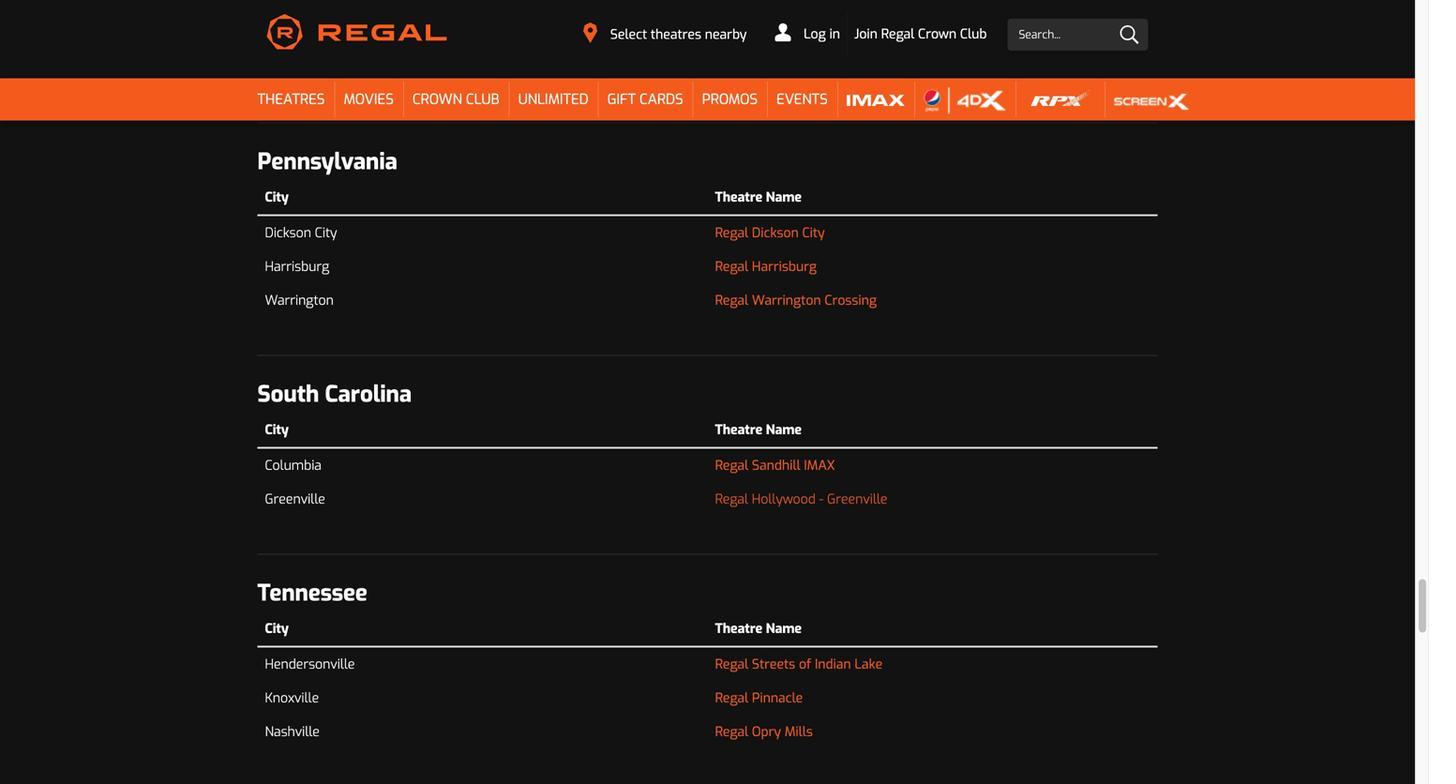 Task type: locate. For each thing, give the bounding box(es) containing it.
indian
[[815, 655, 851, 673]]

2 theatre from the top
[[715, 188, 763, 206]]

regal down the regal dickson city link
[[715, 258, 748, 275]]

0 horizontal spatial harrisburg
[[265, 258, 329, 275]]

club
[[960, 25, 987, 43], [466, 90, 499, 109]]

0 vertical spatial crown
[[918, 25, 957, 43]]

select
[[610, 26, 647, 43]]

1 horizontal spatial dickson
[[752, 224, 799, 241]]

log
[[804, 25, 826, 43]]

3 name from the top
[[766, 421, 802, 438]]

regal left sandhill
[[715, 457, 748, 474]]

regal left opry
[[715, 723, 748, 740]]

theatre up regal dickson city
[[715, 188, 763, 206]]

1 warrington from the left
[[265, 292, 334, 309]]

regal warrington crossing link
[[715, 291, 877, 310]]

regal harrisburg
[[715, 258, 817, 275]]

0 vertical spatial club
[[960, 25, 987, 43]]

user icon image
[[775, 23, 791, 42]]

streets
[[752, 655, 795, 673]]

gift
[[607, 90, 636, 109]]

regal left hollywood
[[715, 490, 748, 508]]

1 vertical spatial club
[[466, 90, 499, 109]]

2 dickson from the left
[[752, 224, 799, 241]]

warrington down dickson city
[[265, 292, 334, 309]]

nashville
[[265, 723, 320, 740]]

theatres link
[[248, 78, 334, 120]]

log in
[[800, 25, 840, 43]]

2 name from the top
[[766, 188, 802, 206]]

1 horizontal spatial harrisburg
[[752, 258, 817, 275]]

0 horizontal spatial warrington
[[265, 292, 334, 309]]

regal dickson city link
[[715, 224, 825, 242]]

map marker icon image
[[583, 23, 597, 43]]

harrisburg up regal warrington crossing
[[752, 258, 817, 275]]

theatre name up streets
[[715, 620, 802, 637]]

harrisburg
[[265, 258, 329, 275], [752, 258, 817, 275]]

4 theatre from the top
[[715, 620, 763, 637]]

name
[[766, 23, 802, 41], [766, 188, 802, 206], [766, 421, 802, 438], [766, 620, 802, 637]]

warrington
[[265, 292, 334, 309], [752, 292, 821, 309]]

harrisburg down dickson city
[[265, 258, 329, 275]]

lake
[[855, 655, 883, 673]]

theatre name for dickson
[[715, 188, 802, 206]]

0 horizontal spatial greenville
[[265, 490, 325, 508]]

crossing
[[825, 292, 877, 309]]

regal up regal harrisburg
[[715, 224, 748, 241]]

theatre up streets
[[715, 620, 763, 637]]

4 name from the top
[[766, 620, 802, 637]]

greenville down columbia
[[265, 490, 325, 508]]

name up sandhill
[[766, 421, 802, 438]]

crown
[[918, 25, 957, 43], [413, 90, 462, 109]]

club left unlimited link
[[466, 90, 499, 109]]

2 harrisburg from the left
[[752, 258, 817, 275]]

regal pinnacle link
[[715, 689, 803, 708]]

1 horizontal spatial warrington
[[752, 292, 821, 309]]

theatre name up the regal sandhill imax
[[715, 421, 802, 438]]

regal left pinnacle
[[715, 689, 748, 707]]

name for dickson
[[766, 188, 802, 206]]

regal down regal harrisburg link
[[715, 292, 748, 309]]

opry
[[752, 723, 781, 740]]

theatres
[[257, 90, 325, 109]]

regal for regal opry mills
[[715, 723, 748, 740]]

city
[[265, 23, 289, 41], [265, 188, 289, 206], [315, 224, 337, 241], [802, 224, 825, 241], [265, 421, 289, 438], [265, 620, 289, 637]]

0 horizontal spatial club
[[466, 90, 499, 109]]

4 theatre name from the top
[[715, 620, 802, 637]]

greenville right -
[[827, 490, 888, 508]]

theatres
[[651, 26, 701, 43]]

3 theatre from the top
[[715, 421, 763, 438]]

Search... text field
[[1008, 19, 1148, 51]]

warrington down regal harrisburg link
[[752, 292, 821, 309]]

crown right join
[[918, 25, 957, 43]]

regal pinnacle
[[715, 689, 803, 707]]

crown right 'movies'
[[413, 90, 462, 109]]

knoxville
[[265, 689, 319, 707]]

2 theatre name from the top
[[715, 188, 802, 206]]

south
[[257, 379, 319, 409]]

1 vertical spatial crown
[[413, 90, 462, 109]]

dickson up regal harrisburg
[[752, 224, 799, 241]]

city up the tigard
[[265, 23, 289, 41]]

imax
[[804, 457, 835, 474]]

pennsylvania
[[257, 147, 397, 177]]

south carolina
[[257, 379, 412, 409]]

of
[[799, 655, 811, 673]]

mills
[[785, 723, 813, 740]]

crown club
[[413, 90, 499, 109]]

theatre name up regal dickson city
[[715, 188, 802, 206]]

movies
[[344, 90, 394, 109]]

name left 'log'
[[766, 23, 802, 41]]

name up regal dickson city
[[766, 188, 802, 206]]

regal opry mills link
[[715, 723, 813, 741]]

regal harrisburg link
[[715, 257, 817, 276]]

regal for regal pinnacle
[[715, 689, 748, 707]]

theatre
[[715, 23, 763, 41], [715, 188, 763, 206], [715, 421, 763, 438], [715, 620, 763, 637]]

regal warrington crossing
[[715, 292, 877, 309]]

dickson down pennsylvania
[[265, 224, 311, 241]]

regal up the promos link
[[715, 59, 748, 76]]

regal streets of indian lake
[[715, 655, 883, 673]]

0 horizontal spatial dickson
[[265, 224, 311, 241]]

events link
[[767, 78, 837, 120]]

city up hendersonville
[[265, 620, 289, 637]]

theatre left user icon
[[715, 23, 763, 41]]

nearby
[[705, 26, 747, 43]]

regal
[[881, 25, 915, 43], [715, 59, 748, 76], [715, 224, 748, 241], [715, 258, 748, 275], [715, 292, 748, 309], [715, 457, 748, 474], [715, 490, 748, 508], [715, 655, 748, 673], [715, 689, 748, 707], [715, 723, 748, 740]]

theatre name up bridgeport
[[715, 23, 802, 41]]

name up streets
[[766, 620, 802, 637]]

1 theatre from the top
[[715, 23, 763, 41]]

regal bridgeport village
[[715, 59, 861, 76]]

theatre name
[[715, 23, 802, 41], [715, 188, 802, 206], [715, 421, 802, 438], [715, 620, 802, 637]]

regal left streets
[[715, 655, 748, 673]]

greenville
[[265, 490, 325, 508], [827, 490, 888, 508]]

dickson
[[265, 224, 311, 241], [752, 224, 799, 241]]

theatre up the regal sandhill imax
[[715, 421, 763, 438]]

3 theatre name from the top
[[715, 421, 802, 438]]

name for sandhill
[[766, 421, 802, 438]]

1 horizontal spatial greenville
[[827, 490, 888, 508]]

club up pepsi 4dx logo
[[960, 25, 987, 43]]

regal right join
[[881, 25, 915, 43]]

regal for regal harrisburg
[[715, 258, 748, 275]]

promos link
[[693, 78, 767, 120]]

regal hollywood - greenville
[[715, 490, 888, 508]]

0 horizontal spatial crown
[[413, 90, 462, 109]]

gift cards
[[607, 90, 683, 109]]

regal for regal hollywood - greenville
[[715, 490, 748, 508]]

regal inside "link"
[[715, 689, 748, 707]]



Task type: describe. For each thing, give the bounding box(es) containing it.
pinnacle
[[752, 689, 803, 707]]

regal streets of indian lake link
[[715, 655, 883, 674]]

imax image
[[847, 86, 905, 114]]

hendersonville
[[265, 655, 355, 673]]

city down south in the left of the page
[[265, 421, 289, 438]]

theatre for dickson
[[715, 188, 763, 206]]

theatre name for sandhill
[[715, 421, 802, 438]]

1 horizontal spatial club
[[960, 25, 987, 43]]

unlimited
[[518, 90, 589, 109]]

gift cards link
[[598, 78, 693, 120]]

regal sandhill imax
[[715, 457, 835, 474]]

crown club link
[[403, 78, 509, 120]]

1 greenville from the left
[[265, 490, 325, 508]]

regal for regal warrington crossing
[[715, 292, 748, 309]]

village
[[820, 59, 861, 76]]

city up dickson city
[[265, 188, 289, 206]]

2 greenville from the left
[[827, 490, 888, 508]]

theatre for sandhill
[[715, 421, 763, 438]]

tennessee
[[257, 578, 367, 608]]

join regal crown club link
[[848, 11, 994, 57]]

tigard
[[265, 59, 303, 76]]

sandhill
[[752, 457, 801, 474]]

join regal crown club
[[854, 25, 987, 43]]

theatre name for streets
[[715, 620, 802, 637]]

regal for regal dickson city
[[715, 224, 748, 241]]

carolina
[[325, 379, 412, 409]]

rpx - regal premium experience image
[[1025, 86, 1096, 114]]

movies link
[[334, 78, 403, 120]]

name for streets
[[766, 620, 802, 637]]

select theatres nearby
[[610, 26, 747, 43]]

regal opry mills
[[715, 723, 813, 740]]

1 harrisburg from the left
[[265, 258, 329, 275]]

regal sandhill imax link
[[715, 456, 835, 475]]

log in link
[[768, 11, 848, 57]]

regal for regal sandhill imax
[[715, 457, 748, 474]]

unlimited link
[[509, 78, 598, 120]]

regal bridgeport village link
[[715, 59, 861, 77]]

2 warrington from the left
[[752, 292, 821, 309]]

regal hollywood - greenville link
[[715, 490, 888, 508]]

pepsi 4dx logo image
[[924, 86, 1006, 114]]

select theatres nearby link
[[571, 18, 759, 50]]

theatre for streets
[[715, 620, 763, 637]]

1 horizontal spatial crown
[[918, 25, 957, 43]]

promos
[[702, 90, 758, 109]]

regal for regal streets of indian lake
[[715, 655, 748, 673]]

regal image
[[267, 14, 447, 49]]

columbia
[[265, 457, 322, 474]]

regal dickson city
[[715, 224, 825, 241]]

in
[[829, 25, 840, 43]]

1 dickson from the left
[[265, 224, 311, 241]]

1 name from the top
[[766, 23, 802, 41]]

city up regal harrisburg
[[802, 224, 825, 241]]

bridgeport
[[752, 59, 816, 76]]

events
[[777, 90, 828, 109]]

-
[[819, 490, 824, 508]]

regal for regal bridgeport village
[[715, 59, 748, 76]]

cards
[[640, 90, 683, 109]]

1 theatre name from the top
[[715, 23, 802, 41]]

dickson city
[[265, 224, 337, 241]]

city down pennsylvania
[[315, 224, 337, 241]]

join
[[854, 25, 878, 43]]

hollywood
[[752, 490, 816, 508]]

screenx image
[[1114, 86, 1189, 114]]



Task type: vqa. For each thing, say whether or not it's contained in the screenshot.


